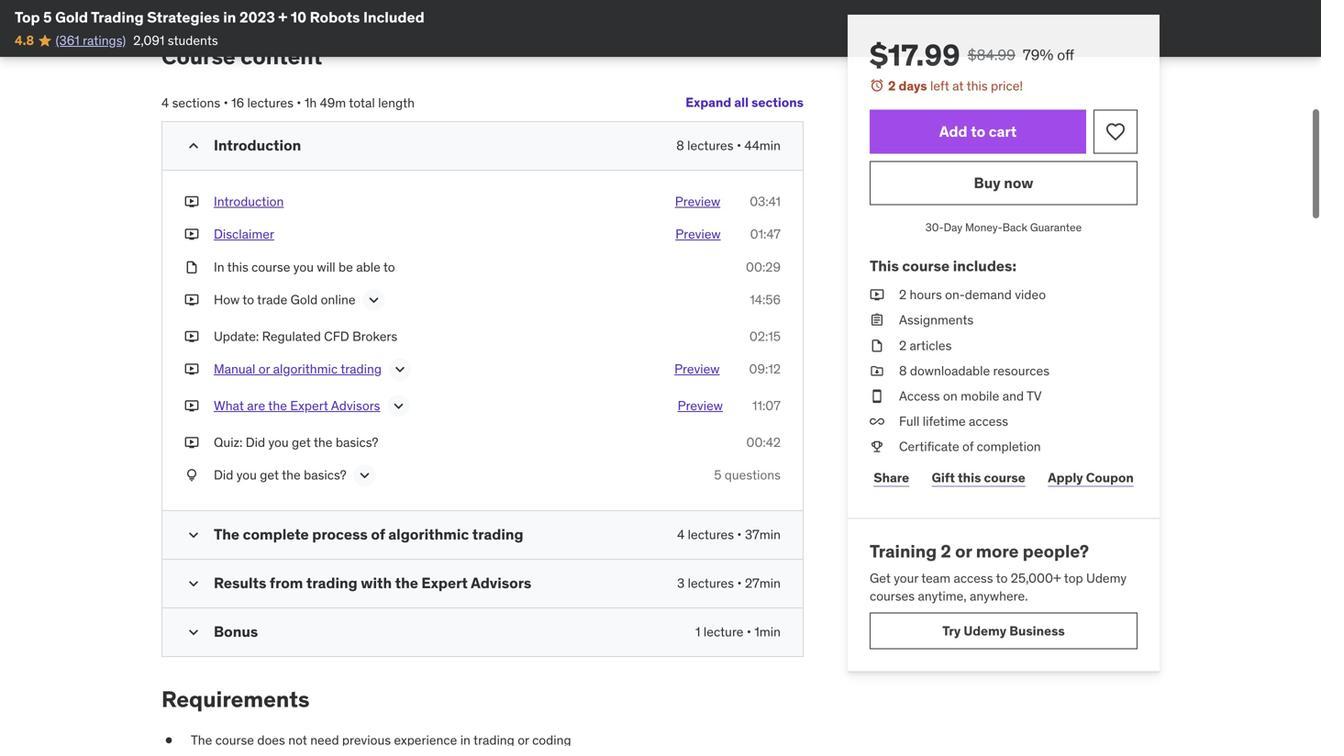 Task type: describe. For each thing, give the bounding box(es) containing it.
0 vertical spatial access
[[969, 413, 1009, 430]]

access
[[899, 388, 940, 404]]

be
[[339, 259, 353, 275]]

articles
[[910, 337, 952, 354]]

trading inside button
[[341, 361, 382, 377]]

strategies
[[147, 8, 220, 27]]

price!
[[991, 78, 1023, 94]]

• left 16
[[224, 94, 228, 111]]

lectures for introduction
[[688, 137, 734, 154]]

small image for the complete process of algorithmic trading
[[184, 526, 203, 544]]

demand
[[965, 286, 1012, 303]]

0 vertical spatial basics?
[[336, 434, 379, 451]]

• for introduction
[[737, 137, 742, 154]]

xsmall image left introduction button
[[184, 193, 199, 211]]

0 horizontal spatial did
[[214, 467, 233, 483]]

2 horizontal spatial you
[[293, 259, 314, 275]]

ratings)
[[83, 32, 126, 49]]

questions
[[725, 467, 781, 483]]

xsmall image left access on the right of the page
[[870, 387, 885, 405]]

(361 ratings)
[[56, 32, 126, 49]]

in
[[214, 259, 224, 275]]

expert inside button
[[290, 397, 328, 414]]

downloadable
[[910, 362, 990, 379]]

2 inside training 2 or more people? get your team access to 25,000+ top udemy courses anytime, anywhere.
[[941, 540, 952, 562]]

in this course you will be able to
[[214, 259, 395, 275]]

37min
[[745, 526, 781, 543]]

course for in this course you will be able to
[[252, 259, 290, 275]]

+
[[278, 8, 288, 27]]

1 vertical spatial expert
[[422, 574, 468, 593]]

• for bonus
[[747, 624, 752, 640]]

full
[[899, 413, 920, 430]]

2 sections from the left
[[172, 94, 220, 111]]

0 vertical spatial did
[[246, 434, 265, 451]]

small image for bonus
[[184, 623, 203, 642]]

access inside training 2 or more people? get your team access to 25,000+ top udemy courses anytime, anywhere.
[[954, 570, 994, 587]]

trading
[[91, 8, 144, 27]]

results from trading with the expert advisors
[[214, 574, 532, 593]]

expand all sections
[[686, 94, 804, 111]]

cfd
[[324, 328, 349, 345]]

1 vertical spatial 5
[[714, 467, 722, 483]]

xsmall image left the 2 articles
[[870, 337, 885, 355]]

the down "what are the expert advisors" button
[[314, 434, 333, 451]]

2,091 students
[[133, 32, 218, 49]]

xsmall image down requirements on the left of the page
[[162, 731, 176, 746]]

more
[[976, 540, 1019, 562]]

expand
[[686, 94, 732, 111]]

algorithmic inside button
[[273, 361, 338, 377]]

gift this course
[[932, 469, 1026, 486]]

xsmall image left what
[[184, 397, 199, 415]]

16
[[231, 94, 244, 111]]

1
[[696, 624, 701, 640]]

small image for results from trading with the expert advisors
[[184, 575, 203, 593]]

30-
[[926, 220, 944, 235]]

1 horizontal spatial of
[[963, 438, 974, 455]]

lifetime
[[923, 413, 966, 430]]

share
[[874, 469, 910, 486]]

add
[[940, 122, 968, 141]]

preview down 8 lectures • 44min
[[675, 193, 721, 210]]

to inside button
[[971, 122, 986, 141]]

8 for 8 downloadable resources
[[899, 362, 907, 379]]

4 for 4 sections • 16 lectures • 1h 49m total length
[[162, 94, 169, 111]]

requirements
[[162, 686, 310, 713]]

manual or algorithmic trading
[[214, 361, 382, 377]]

small image for introduction
[[184, 137, 203, 155]]

1h 49m
[[305, 94, 346, 111]]

1 horizontal spatial you
[[268, 434, 289, 451]]

certificate of completion
[[899, 438, 1041, 455]]

2 articles
[[899, 337, 952, 354]]

video
[[1015, 286, 1046, 303]]

to inside training 2 or more people? get your team access to 25,000+ top udemy courses anytime, anywhere.
[[996, 570, 1008, 587]]

xsmall image left "full"
[[870, 413, 885, 431]]

1 vertical spatial advisors
[[471, 574, 532, 593]]

guarantee
[[1031, 220, 1082, 235]]

add to cart
[[940, 122, 1017, 141]]

from
[[270, 574, 303, 593]]

3 lectures • 27min
[[677, 575, 781, 592]]

30-day money-back guarantee
[[926, 220, 1082, 235]]

included
[[363, 8, 425, 27]]

25,000+
[[1011, 570, 1062, 587]]

completion
[[977, 438, 1041, 455]]

to right how
[[243, 291, 254, 308]]

advisors inside button
[[331, 397, 380, 414]]

tv
[[1027, 388, 1042, 404]]

access on mobile and tv
[[899, 388, 1042, 404]]

resources
[[994, 362, 1050, 379]]

lectures right 16
[[247, 94, 294, 111]]

2 for 2 hours on-demand video
[[899, 286, 907, 303]]

xsmall image left update:
[[184, 328, 199, 346]]

now
[[1004, 173, 1034, 192]]

lectures for the complete process of algorithmic trading
[[688, 526, 734, 543]]

anywhere.
[[970, 588, 1028, 605]]

xsmall image left did you get the basics?
[[184, 466, 199, 484]]

gift
[[932, 469, 955, 486]]

lectures for results from trading with the expert advisors
[[688, 575, 734, 592]]

show lecture description image for xsmall image left of did you get the basics?
[[356, 466, 374, 485]]

try udemy business link
[[870, 613, 1138, 650]]

training
[[870, 540, 937, 562]]

xsmall image left how
[[184, 291, 199, 309]]

disclaimer
[[214, 226, 274, 242]]

bonus
[[214, 622, 258, 641]]

3
[[677, 575, 685, 592]]

business
[[1010, 623, 1065, 639]]

results
[[214, 574, 267, 593]]

27min
[[745, 575, 781, 592]]

off
[[1057, 45, 1075, 64]]

0 vertical spatial get
[[292, 434, 311, 451]]

0 horizontal spatial of
[[371, 525, 385, 544]]

buy now button
[[870, 161, 1138, 205]]

process
[[312, 525, 368, 544]]

1 horizontal spatial course
[[903, 256, 950, 275]]

sections inside dropdown button
[[752, 94, 804, 111]]

to right able
[[384, 259, 395, 275]]

lecture
[[704, 624, 744, 640]]

get
[[870, 570, 891, 587]]

this for gift this course
[[958, 469, 982, 486]]

what
[[214, 397, 244, 414]]

how to trade gold online
[[214, 291, 356, 308]]

manual
[[214, 361, 256, 377]]

2 days left at this price!
[[888, 78, 1023, 94]]

1 vertical spatial trading
[[472, 525, 524, 544]]

1 vertical spatial udemy
[[964, 623, 1007, 639]]

add to cart button
[[870, 110, 1087, 154]]

cart
[[989, 122, 1017, 141]]

with
[[361, 574, 392, 593]]

00:29
[[746, 259, 781, 275]]

xsmall image up share
[[870, 438, 885, 456]]

preview left 01:47
[[676, 226, 721, 242]]

10
[[291, 8, 307, 27]]

5 questions
[[714, 467, 781, 483]]

8 for 8 lectures • 44min
[[677, 137, 684, 154]]

03:41
[[750, 193, 781, 210]]

2 for 2 days left at this price!
[[888, 78, 896, 94]]

back
[[1003, 220, 1028, 235]]

apply coupon button
[[1044, 460, 1138, 496]]



Task type: vqa. For each thing, say whether or not it's contained in the screenshot.


Task type: locate. For each thing, give the bounding box(es) containing it.
course inside gift this course link
[[984, 469, 1026, 486]]

introduction down 16
[[214, 136, 301, 155]]

course up trade
[[252, 259, 290, 275]]

advisors
[[331, 397, 380, 414], [471, 574, 532, 593]]

xsmall image left downloadable at the right
[[870, 362, 885, 380]]

1 lecture • 1min
[[696, 624, 781, 640]]

0 horizontal spatial you
[[237, 467, 257, 483]]

small image down course
[[184, 137, 203, 155]]

lectures down 'expand'
[[688, 137, 734, 154]]

• for the complete process of algorithmic trading
[[737, 526, 742, 543]]

get down quiz: did you get the basics?
[[260, 467, 279, 483]]

preview left 11:07
[[678, 397, 723, 414]]

access up anywhere.
[[954, 570, 994, 587]]

on
[[944, 388, 958, 404]]

1 horizontal spatial 4
[[677, 526, 685, 543]]

2 horizontal spatial course
[[984, 469, 1026, 486]]

2 for 2 articles
[[899, 337, 907, 354]]

1 vertical spatial or
[[956, 540, 972, 562]]

2 up team at the bottom of page
[[941, 540, 952, 562]]

xsmall image left quiz:
[[184, 434, 199, 452]]

preview
[[675, 193, 721, 210], [676, 226, 721, 242], [675, 361, 720, 377], [678, 397, 723, 414]]

02:15
[[750, 328, 781, 345]]

of right process
[[371, 525, 385, 544]]

trade
[[257, 291, 288, 308]]

0 horizontal spatial sections
[[172, 94, 220, 111]]

8 downloadable resources
[[899, 362, 1050, 379]]

2023
[[240, 8, 275, 27]]

xsmall image left in on the left top
[[184, 258, 199, 276]]

11:07
[[753, 397, 781, 414]]

apply
[[1048, 469, 1084, 486]]

2 vertical spatial trading
[[306, 574, 358, 593]]

show lecture description image for xsmall icon on the left of how
[[365, 291, 383, 309]]

total
[[349, 94, 375, 111]]

access down mobile
[[969, 413, 1009, 430]]

expand all sections button
[[686, 85, 804, 121]]

of down full lifetime access
[[963, 438, 974, 455]]

manual or algorithmic trading button
[[214, 360, 382, 382]]

0 horizontal spatial 4
[[162, 94, 169, 111]]

0 vertical spatial gold
[[55, 8, 88, 27]]

xsmall image left disclaimer button
[[184, 226, 199, 243]]

1 vertical spatial basics?
[[304, 467, 347, 483]]

students
[[168, 32, 218, 49]]

sections left 16
[[172, 94, 220, 111]]

length
[[378, 94, 415, 111]]

$17.99 $84.99 79% off
[[870, 37, 1075, 73]]

basics? down quiz: did you get the basics?
[[304, 467, 347, 483]]

4 small image from the top
[[184, 623, 203, 642]]

full lifetime access
[[899, 413, 1009, 430]]

44min
[[745, 137, 781, 154]]

did right quiz:
[[246, 434, 265, 451]]

update: regulated cfd brokers
[[214, 328, 398, 345]]

1 horizontal spatial expert
[[422, 574, 468, 593]]

1 vertical spatial access
[[954, 570, 994, 587]]

and
[[1003, 388, 1024, 404]]

basics?
[[336, 434, 379, 451], [304, 467, 347, 483]]

top 5 gold trading strategies in 2023 + 10 robots included
[[15, 8, 425, 27]]

show lecture description image for xsmall image to the left of manual
[[391, 360, 409, 379]]

1 horizontal spatial algorithmic
[[388, 525, 469, 544]]

0 horizontal spatial udemy
[[964, 623, 1007, 639]]

course for gift this course
[[984, 469, 1026, 486]]

0 vertical spatial of
[[963, 438, 974, 455]]

1 vertical spatial algorithmic
[[388, 525, 469, 544]]

0 horizontal spatial algorithmic
[[273, 361, 338, 377]]

expert right the with
[[422, 574, 468, 593]]

or
[[259, 361, 270, 377], [956, 540, 972, 562]]

gold up the (361 on the top
[[55, 8, 88, 27]]

xsmall image down this
[[870, 286, 885, 304]]

your
[[894, 570, 919, 587]]

you left will
[[293, 259, 314, 275]]

8 lectures • 44min
[[677, 137, 781, 154]]

the inside button
[[268, 397, 287, 414]]

1 horizontal spatial udemy
[[1087, 570, 1127, 587]]

to
[[971, 122, 986, 141], [384, 259, 395, 275], [243, 291, 254, 308], [996, 570, 1008, 587]]

1 horizontal spatial gold
[[291, 291, 318, 308]]

get down "what are the expert advisors" button
[[292, 434, 311, 451]]

1 vertical spatial did
[[214, 467, 233, 483]]

gold
[[55, 8, 88, 27], [291, 291, 318, 308]]

or right manual
[[259, 361, 270, 377]]

course down the completion
[[984, 469, 1026, 486]]

anytime,
[[918, 588, 967, 605]]

algorithmic up the with
[[388, 525, 469, 544]]

4 for 4 lectures • 37min
[[677, 526, 685, 543]]

1 horizontal spatial or
[[956, 540, 972, 562]]

did down quiz:
[[214, 467, 233, 483]]

1 vertical spatial 4
[[677, 526, 685, 543]]

5
[[43, 8, 52, 27], [714, 467, 722, 483]]

0 vertical spatial this
[[967, 78, 988, 94]]

lectures right 3
[[688, 575, 734, 592]]

1 horizontal spatial advisors
[[471, 574, 532, 593]]

the
[[214, 525, 240, 544]]

the right are on the bottom
[[268, 397, 287, 414]]

course up hours
[[903, 256, 950, 275]]

to left "cart"
[[971, 122, 986, 141]]

1 vertical spatial 8
[[899, 362, 907, 379]]

show lecture description image
[[365, 291, 383, 309], [391, 360, 409, 379], [390, 397, 408, 415], [356, 466, 374, 485]]

or left more
[[956, 540, 972, 562]]

0 vertical spatial udemy
[[1087, 570, 1127, 587]]

get
[[292, 434, 311, 451], [260, 467, 279, 483]]

1 vertical spatial gold
[[291, 291, 318, 308]]

0 vertical spatial expert
[[290, 397, 328, 414]]

• left 37min
[[737, 526, 742, 543]]

0 horizontal spatial get
[[260, 467, 279, 483]]

4
[[162, 94, 169, 111], [677, 526, 685, 543]]

0 vertical spatial advisors
[[331, 397, 380, 414]]

1 horizontal spatial sections
[[752, 94, 804, 111]]

2,091
[[133, 32, 165, 49]]

or inside training 2 or more people? get your team access to 25,000+ top udemy courses anytime, anywhere.
[[956, 540, 972, 562]]

0 horizontal spatial 8
[[677, 137, 684, 154]]

1 small image from the top
[[184, 137, 203, 155]]

share button
[[870, 460, 914, 496]]

course
[[162, 42, 236, 70]]

2 introduction from the top
[[214, 193, 284, 210]]

days
[[899, 78, 928, 94]]

people?
[[1023, 540, 1090, 562]]

show lecture description image for xsmall icon to the left of what
[[390, 397, 408, 415]]

disclaimer button
[[214, 226, 274, 243]]

coupon
[[1086, 469, 1134, 486]]

2 vertical spatial you
[[237, 467, 257, 483]]

1 horizontal spatial get
[[292, 434, 311, 451]]

try udemy business
[[943, 623, 1065, 639]]

2
[[888, 78, 896, 94], [899, 286, 907, 303], [899, 337, 907, 354], [941, 540, 952, 562]]

1 vertical spatial this
[[227, 259, 249, 275]]

0 vertical spatial 8
[[677, 137, 684, 154]]

wishlist image
[[1105, 121, 1127, 143]]

algorithmic down update: regulated cfd brokers
[[273, 361, 338, 377]]

1 introduction from the top
[[214, 136, 301, 155]]

01:47
[[750, 226, 781, 242]]

introduction up disclaimer
[[214, 193, 284, 210]]

you up did you get the basics?
[[268, 434, 289, 451]]

2 vertical spatial this
[[958, 469, 982, 486]]

this right in on the left top
[[227, 259, 249, 275]]

you down quiz:
[[237, 467, 257, 483]]

00:42
[[747, 434, 781, 451]]

regulated
[[262, 328, 321, 345]]

this inside gift this course link
[[958, 469, 982, 486]]

did you get the basics?
[[214, 467, 347, 483]]

0 horizontal spatial expert
[[290, 397, 328, 414]]

1 vertical spatial get
[[260, 467, 279, 483]]

• left 1min
[[747, 624, 752, 640]]

•
[[224, 94, 228, 111], [297, 94, 301, 111], [737, 137, 742, 154], [737, 526, 742, 543], [737, 575, 742, 592], [747, 624, 752, 640]]

left
[[931, 78, 950, 94]]

the right the with
[[395, 574, 418, 593]]

introduction button
[[214, 193, 284, 211]]

2 right alarm icon
[[888, 78, 896, 94]]

course content
[[162, 42, 322, 70]]

apply coupon
[[1048, 469, 1134, 486]]

course
[[903, 256, 950, 275], [252, 259, 290, 275], [984, 469, 1026, 486]]

2 hours on-demand video
[[899, 286, 1046, 303]]

team
[[922, 570, 951, 587]]

0 horizontal spatial advisors
[[331, 397, 380, 414]]

algorithmic
[[273, 361, 338, 377], [388, 525, 469, 544]]

certificate
[[899, 438, 960, 455]]

training 2 or more people? get your team access to 25,000+ top udemy courses anytime, anywhere.
[[870, 540, 1127, 605]]

you
[[293, 259, 314, 275], [268, 434, 289, 451], [237, 467, 257, 483]]

• left 44min
[[737, 137, 742, 154]]

lectures up 3 lectures • 27min
[[688, 526, 734, 543]]

small image
[[184, 137, 203, 155], [184, 526, 203, 544], [184, 575, 203, 593], [184, 623, 203, 642]]

expert down manual or algorithmic trading button
[[290, 397, 328, 414]]

4 lectures • 37min
[[677, 526, 781, 543]]

0 horizontal spatial course
[[252, 259, 290, 275]]

or inside button
[[259, 361, 270, 377]]

udemy right top
[[1087, 570, 1127, 587]]

to up anywhere.
[[996, 570, 1008, 587]]

the down quiz: did you get the basics?
[[282, 467, 301, 483]]

1 horizontal spatial 5
[[714, 467, 722, 483]]

small image left the
[[184, 526, 203, 544]]

try
[[943, 623, 961, 639]]

1 horizontal spatial did
[[246, 434, 265, 451]]

preview left 09:12
[[675, 361, 720, 377]]

1 vertical spatial of
[[371, 525, 385, 544]]

alarm image
[[870, 78, 885, 93]]

0 vertical spatial trading
[[341, 361, 382, 377]]

udemy inside training 2 or more people? get your team access to 25,000+ top udemy courses anytime, anywhere.
[[1087, 570, 1127, 587]]

small image left results
[[184, 575, 203, 593]]

quiz: did you get the basics?
[[214, 434, 379, 451]]

2 small image from the top
[[184, 526, 203, 544]]

small image left bonus
[[184, 623, 203, 642]]

4 up 3
[[677, 526, 685, 543]]

1 horizontal spatial 8
[[899, 362, 907, 379]]

5 left questions
[[714, 467, 722, 483]]

robots
[[310, 8, 360, 27]]

hours
[[910, 286, 942, 303]]

1 vertical spatial introduction
[[214, 193, 284, 210]]

2 left articles
[[899, 337, 907, 354]]

4 sections • 16 lectures • 1h 49m total length
[[162, 94, 415, 111]]

2 left hours
[[899, 286, 907, 303]]

4 down course
[[162, 94, 169, 111]]

this right the gift
[[958, 469, 982, 486]]

what are the expert advisors button
[[214, 397, 380, 419]]

basics? down "what are the expert advisors" button
[[336, 434, 379, 451]]

gold right trade
[[291, 291, 318, 308]]

assignments
[[899, 312, 974, 328]]

0 vertical spatial you
[[293, 259, 314, 275]]

0 horizontal spatial or
[[259, 361, 270, 377]]

access
[[969, 413, 1009, 430], [954, 570, 994, 587]]

xsmall image left manual
[[184, 360, 199, 378]]

0 vertical spatial introduction
[[214, 136, 301, 155]]

0 vertical spatial or
[[259, 361, 270, 377]]

0 vertical spatial 4
[[162, 94, 169, 111]]

udemy right try
[[964, 623, 1007, 639]]

• left '27min'
[[737, 575, 742, 592]]

buy now
[[974, 173, 1034, 192]]

mobile
[[961, 388, 1000, 404]]

xsmall image
[[184, 193, 199, 211], [184, 226, 199, 243], [184, 258, 199, 276], [184, 291, 199, 309], [870, 311, 885, 329], [870, 337, 885, 355], [870, 387, 885, 405], [184, 397, 199, 415], [184, 434, 199, 452]]

sections right all
[[752, 94, 804, 111]]

this right at
[[967, 78, 988, 94]]

xsmall image down this
[[870, 311, 885, 329]]

this
[[870, 256, 899, 275]]

this for in this course you will be able to
[[227, 259, 249, 275]]

the complete process of algorithmic trading
[[214, 525, 524, 544]]

• left 1h 49m at the top left of page
[[297, 94, 301, 111]]

3 small image from the top
[[184, 575, 203, 593]]

xsmall image
[[870, 286, 885, 304], [184, 328, 199, 346], [184, 360, 199, 378], [870, 362, 885, 380], [870, 413, 885, 431], [870, 438, 885, 456], [184, 466, 199, 484], [162, 731, 176, 746]]

the
[[268, 397, 287, 414], [314, 434, 333, 451], [282, 467, 301, 483], [395, 574, 418, 593]]

• for results from trading with the expert advisors
[[737, 575, 742, 592]]

0 vertical spatial algorithmic
[[273, 361, 338, 377]]

0 horizontal spatial 5
[[43, 8, 52, 27]]

1 sections from the left
[[752, 94, 804, 111]]

09:12
[[749, 361, 781, 377]]

1 vertical spatial you
[[268, 434, 289, 451]]

0 horizontal spatial gold
[[55, 8, 88, 27]]

0 vertical spatial 5
[[43, 8, 52, 27]]

5 right the top
[[43, 8, 52, 27]]

complete
[[243, 525, 309, 544]]

what are the expert advisors
[[214, 397, 380, 414]]



